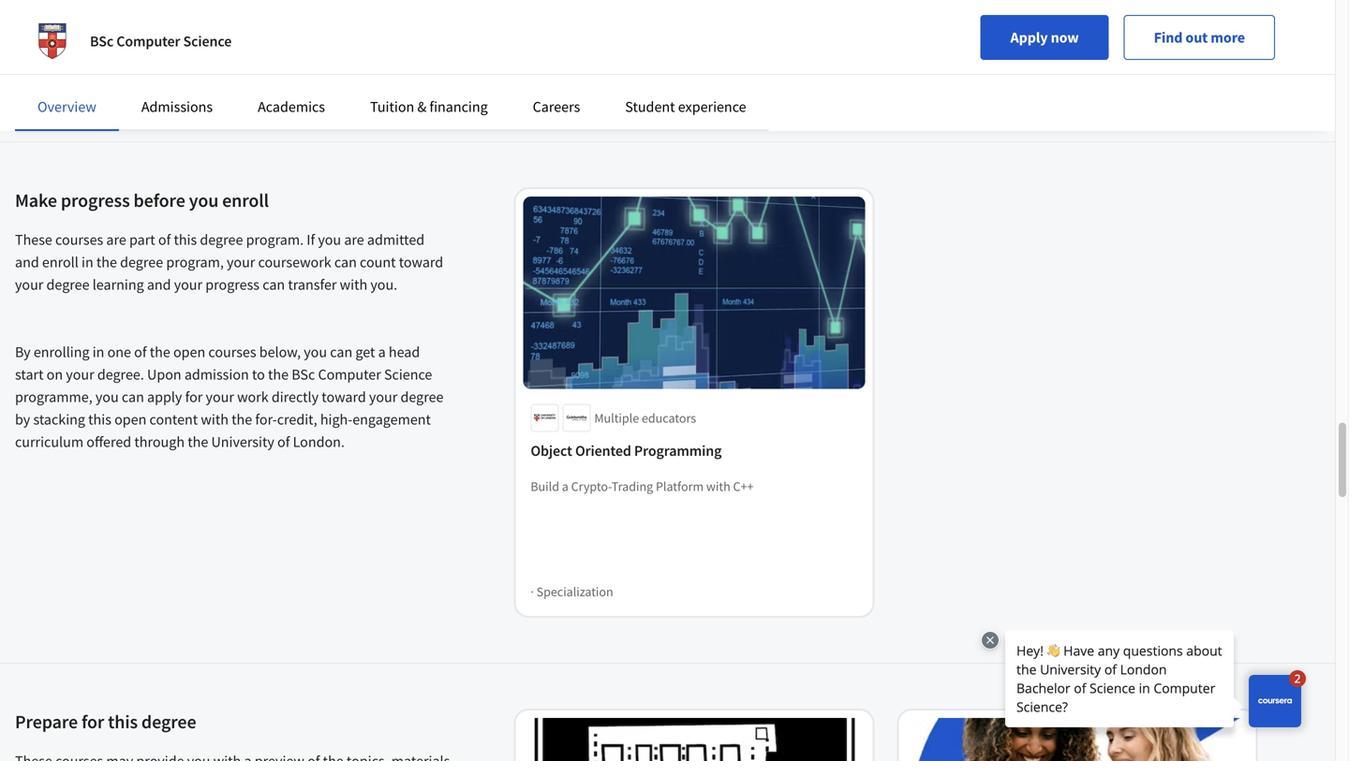 Task type: describe. For each thing, give the bounding box(es) containing it.
0 vertical spatial computer
[[116, 32, 180, 51]]

with inside by enrolling in one of the open courses below, you can get a head start on your degree. upon admission to the bsc computer science programme, you can apply for your work directly toward your degree by stacking this open content with the for-credit, high-engagement curriculum offered through the university of london.
[[201, 410, 229, 429]]

crypto-
[[571, 478, 612, 495]]

curriculum
[[15, 433, 83, 452]]

certificate for intermediate · professional certificate
[[1064, 62, 1120, 79]]

you inside upon successful completion of these certificates, you can obtain credits towards the degree once you're accepted to the programme.
[[128, 44, 151, 63]]

make progress before you enroll
[[15, 189, 269, 212]]

build a crypto-trading platform with c++
[[531, 478, 754, 495]]

by
[[15, 343, 31, 362]]

of right the one
[[134, 343, 147, 362]]

find out more
[[1154, 28, 1245, 47]]

the up "university"
[[232, 410, 252, 429]]

the down successful
[[322, 44, 343, 63]]

degree inside upon successful completion of these certificates, you can obtain credits towards the degree once you're accepted to the programme.
[[346, 44, 389, 63]]

make
[[15, 189, 57, 212]]

admissions
[[141, 97, 213, 116]]

your down program,
[[174, 276, 202, 294]]

completion
[[353, 22, 425, 40]]

can inside upon successful completion of these certificates, you can obtain credits towards the degree once you're accepted to the programme.
[[154, 44, 176, 63]]

student
[[625, 97, 675, 116]]

obtain
[[179, 44, 220, 63]]

programme,
[[15, 388, 92, 407]]

one
[[107, 343, 131, 362]]

if
[[307, 231, 315, 249]]

certificates,
[[52, 44, 125, 63]]

obtain credits towards this degree.
[[15, 22, 249, 40]]

admissions link
[[141, 97, 213, 116]]

student experience
[[625, 97, 747, 116]]

on
[[47, 365, 63, 384]]

object oriented programming
[[531, 442, 722, 460]]

by
[[15, 410, 30, 429]]

your down these
[[15, 276, 43, 294]]

part
[[129, 231, 155, 249]]

progress inside these courses are part of this degree program. if you are admitted and enroll in the degree program, your coursework can count toward your degree learning and your progress can transfer with you.
[[205, 276, 260, 294]]

student experience link
[[625, 97, 747, 116]]

bsc inside by enrolling in one of the open courses below, you can get a head start on your degree. upon admission to the bsc computer science programme, you can apply for your work directly toward your degree by stacking this open content with the for-credit, high-engagement curriculum offered through the university of london.
[[292, 365, 315, 384]]

with inside these courses are part of this degree program. if you are admitted and enroll in the degree program, your coursework can count toward your degree learning and your progress can transfer with you.
[[340, 276, 368, 294]]

learning
[[93, 276, 144, 294]]

this right 'prepare'
[[108, 711, 138, 734]]

0 vertical spatial progress
[[61, 189, 130, 212]]

0 vertical spatial bsc
[[90, 32, 113, 51]]

credit,
[[277, 410, 317, 429]]

0 vertical spatial and
[[15, 253, 39, 272]]

multiple educators
[[594, 410, 696, 427]]

university of london logo image
[[30, 19, 75, 64]]

these
[[15, 44, 49, 63]]

of inside these courses are part of this degree program. if you are admitted and enroll in the degree program, your coursework can count toward your degree learning and your progress can transfer with you.
[[158, 231, 171, 249]]

london.
[[293, 433, 345, 452]]

1 horizontal spatial and
[[147, 276, 171, 294]]

content
[[150, 410, 198, 429]]

bsc computer science
[[90, 32, 232, 51]]

0 horizontal spatial credits
[[63, 22, 108, 40]]

successful
[[287, 22, 350, 40]]

of down credit,
[[277, 433, 290, 452]]

0 horizontal spatial ·
[[531, 584, 534, 601]]

academics link
[[258, 97, 325, 116]]

prepare
[[15, 711, 78, 734]]

you inside these courses are part of this degree program. if you are admitted and enroll in the degree program, your coursework can count toward your degree learning and your progress can transfer with you.
[[318, 231, 341, 249]]

get
[[356, 343, 375, 362]]

upon inside by enrolling in one of the open courses below, you can get a head start on your degree. upon admission to the bsc computer science programme, you can apply for your work directly toward your degree by stacking this open content with the for-credit, high-engagement curriculum offered through the university of london.
[[147, 365, 181, 384]]

beginner
[[531, 62, 580, 79]]

you're
[[15, 67, 54, 85]]

engagement
[[353, 410, 431, 429]]

once
[[392, 44, 422, 63]]

professional for beginner
[[589, 62, 656, 79]]

out
[[1186, 28, 1208, 47]]

0 vertical spatial degree.
[[196, 22, 246, 40]]

careers
[[533, 97, 580, 116]]

these courses are part of this degree program. if you are admitted and enroll in the degree program, your coursework can count toward your degree learning and your progress can transfer with you.
[[15, 231, 443, 294]]

1 horizontal spatial a
[[562, 478, 569, 495]]

the right the one
[[150, 343, 170, 362]]

· specialization
[[531, 584, 613, 601]]

apply now button
[[981, 15, 1109, 60]]

certificate for beginner · professional certificate
[[659, 62, 715, 79]]

for-
[[255, 410, 277, 429]]

work
[[237, 388, 269, 407]]

tuition & financing link
[[370, 97, 488, 116]]

slides element
[[503, 97, 1268, 139]]

degree. inside by enrolling in one of the open courses below, you can get a head start on your degree. upon admission to the bsc computer science programme, you can apply for your work directly toward your degree by stacking this open content with the for-credit, high-engagement curriculum offered through the university of london.
[[97, 365, 144, 384]]

count
[[360, 253, 396, 272]]

obtain
[[15, 22, 60, 40]]

specialization
[[537, 584, 613, 601]]

overview link
[[37, 97, 96, 116]]

intermediate · professional certificate
[[914, 62, 1120, 79]]

programming
[[634, 442, 722, 460]]

high-
[[320, 410, 353, 429]]

tuition & financing
[[370, 97, 488, 116]]

courses inside by enrolling in one of the open courses below, you can get a head start on your degree. upon admission to the bsc computer science programme, you can apply for your work directly toward your degree by stacking this open content with the for-credit, high-engagement curriculum offered through the university of london.
[[208, 343, 256, 362]]

2 vertical spatial with
[[706, 478, 731, 495]]

experience
[[678, 97, 747, 116]]

program,
[[166, 253, 224, 272]]

oriented
[[575, 442, 631, 460]]

object
[[531, 442, 572, 460]]

a inside by enrolling in one of the open courses below, you can get a head start on your degree. upon admission to the bsc computer science programme, you can apply for your work directly toward your degree by stacking this open content with the for-credit, high-engagement curriculum offered through the university of london.
[[378, 343, 386, 362]]

trading
[[612, 478, 653, 495]]

by enrolling in one of the open courses below, you can get a head start on your degree. upon admission to the bsc computer science programme, you can apply for your work directly toward your degree by stacking this open content with the for-credit, high-engagement curriculum offered through the university of london.
[[15, 343, 444, 452]]

computer inside by enrolling in one of the open courses below, you can get a head start on your degree. upon admission to the bsc computer science programme, you can apply for your work directly toward your degree by stacking this open content with the for-credit, high-engagement curriculum offered through the university of london.
[[318, 365, 381, 384]]

these
[[15, 231, 52, 249]]

you.
[[371, 276, 397, 294]]

apply
[[147, 388, 182, 407]]

educators
[[642, 410, 696, 427]]

program.
[[246, 231, 304, 249]]

stacking
[[33, 410, 85, 429]]

overview
[[37, 97, 96, 116]]

can left apply
[[122, 388, 144, 407]]

find
[[1154, 28, 1183, 47]]

offered
[[86, 433, 131, 452]]

apply now
[[1011, 28, 1079, 47]]

directly
[[272, 388, 319, 407]]

can left count
[[334, 253, 357, 272]]

through
[[134, 433, 185, 452]]

before
[[134, 189, 185, 212]]

prepare for this degree
[[15, 711, 196, 734]]



Task type: locate. For each thing, give the bounding box(es) containing it.
you down obtain credits towards this degree.
[[128, 44, 151, 63]]

with up "university"
[[201, 410, 229, 429]]

to inside by enrolling in one of the open courses below, you can get a head start on your degree. upon admission to the bsc computer science programme, you can apply for your work directly toward your degree by stacking this open content with the for-credit, high-engagement curriculum offered through the university of london.
[[252, 365, 265, 384]]

and
[[15, 253, 39, 272], [147, 276, 171, 294]]

1 horizontal spatial degree.
[[196, 22, 246, 40]]

in up the learning in the left top of the page
[[82, 253, 93, 272]]

courses up admission
[[208, 343, 256, 362]]

1 vertical spatial open
[[114, 410, 147, 429]]

1 horizontal spatial toward
[[399, 253, 443, 272]]

1 vertical spatial towards
[[268, 44, 319, 63]]

of inside upon successful completion of these certificates, you can obtain credits towards the degree once you're accepted to the programme.
[[428, 22, 441, 40]]

your
[[227, 253, 255, 272], [15, 276, 43, 294], [174, 276, 202, 294], [66, 365, 94, 384], [206, 388, 234, 407], [369, 388, 398, 407]]

professional up student
[[589, 62, 656, 79]]

1 vertical spatial with
[[201, 410, 229, 429]]

are
[[106, 231, 126, 249], [344, 231, 364, 249]]

0 vertical spatial open
[[173, 343, 205, 362]]

1 horizontal spatial courses
[[208, 343, 256, 362]]

can down coursework
[[263, 276, 285, 294]]

degree.
[[196, 22, 246, 40], [97, 365, 144, 384]]

the down below,
[[268, 365, 289, 384]]

1 vertical spatial and
[[147, 276, 171, 294]]

open
[[173, 343, 205, 362], [114, 410, 147, 429]]

professional down apply
[[994, 62, 1061, 79]]

1 professional from the left
[[589, 62, 656, 79]]

enroll down these
[[42, 253, 79, 272]]

0 horizontal spatial enroll
[[42, 253, 79, 272]]

credits right obtain
[[223, 44, 265, 63]]

multiple
[[594, 410, 639, 427]]

this up offered
[[88, 410, 111, 429]]

this inside these courses are part of this degree program. if you are admitted and enroll in the degree program, your coursework can count toward your degree learning and your progress can transfer with you.
[[174, 231, 197, 249]]

you up offered
[[95, 388, 119, 407]]

professional
[[589, 62, 656, 79], [994, 62, 1061, 79]]

you right the "if"
[[318, 231, 341, 249]]

tuition
[[370, 97, 414, 116]]

toward down the admitted
[[399, 253, 443, 272]]

and right the learning in the left top of the page
[[147, 276, 171, 294]]

0 vertical spatial in
[[82, 253, 93, 272]]

0 horizontal spatial bsc
[[90, 32, 113, 51]]

your up engagement
[[369, 388, 398, 407]]

0 vertical spatial enroll
[[222, 189, 269, 212]]

bsc up directly
[[292, 365, 315, 384]]

1 vertical spatial enroll
[[42, 253, 79, 272]]

c++
[[733, 478, 754, 495]]

intermediate
[[914, 62, 985, 79]]

1 horizontal spatial for
[[185, 388, 203, 407]]

0 horizontal spatial towards
[[111, 22, 165, 40]]

enrolling
[[34, 343, 90, 362]]

1 horizontal spatial computer
[[318, 365, 381, 384]]

bsc
[[90, 32, 113, 51], [292, 365, 315, 384]]

0 horizontal spatial open
[[114, 410, 147, 429]]

enroll up program.
[[222, 189, 269, 212]]

the
[[322, 44, 343, 63], [133, 67, 154, 85], [96, 253, 117, 272], [150, 343, 170, 362], [268, 365, 289, 384], [232, 410, 252, 429], [188, 433, 208, 452]]

beginner · professional certificate
[[531, 62, 715, 79]]

you right the before
[[189, 189, 219, 212]]

enroll
[[222, 189, 269, 212], [42, 253, 79, 272]]

0 horizontal spatial with
[[201, 410, 229, 429]]

financing
[[430, 97, 488, 116]]

toward inside by enrolling in one of the open courses below, you can get a head start on your degree. upon admission to the bsc computer science programme, you can apply for your work directly toward your degree by stacking this open content with the for-credit, high-engagement curriculum offered through the university of london.
[[322, 388, 366, 407]]

to right accepted
[[117, 67, 130, 85]]

with left c++
[[706, 478, 731, 495]]

0 vertical spatial for
[[185, 388, 203, 407]]

the up the learning in the left top of the page
[[96, 253, 117, 272]]

0 vertical spatial science
[[183, 32, 232, 51]]

degree inside by enrolling in one of the open courses below, you can get a head start on your degree. upon admission to the bsc computer science programme, you can apply for your work directly toward your degree by stacking this open content with the for-credit, high-engagement curriculum offered through the university of london.
[[401, 388, 444, 407]]

to
[[117, 67, 130, 85], [252, 365, 265, 384]]

· for beginner
[[583, 62, 586, 79]]

your down program.
[[227, 253, 255, 272]]

this inside by enrolling in one of the open courses below, you can get a head start on your degree. upon admission to the bsc computer science programme, you can apply for your work directly toward your degree by stacking this open content with the for-credit, high-engagement curriculum offered through the university of london.
[[88, 410, 111, 429]]

university
[[211, 433, 274, 452]]

0 vertical spatial towards
[[111, 22, 165, 40]]

0 vertical spatial with
[[340, 276, 368, 294]]

1 vertical spatial in
[[93, 343, 104, 362]]

to up work
[[252, 365, 265, 384]]

certificate up student experience link
[[659, 62, 715, 79]]

for inside by enrolling in one of the open courses below, you can get a head start on your degree. upon admission to the bsc computer science programme, you can apply for your work directly toward your degree by stacking this open content with the for-credit, high-engagement curriculum offered through the university of london.
[[185, 388, 203, 407]]

in inside these courses are part of this degree program. if you are admitted and enroll in the degree program, your coursework can count toward your degree learning and your progress can transfer with you.
[[82, 253, 93, 272]]

toward up high-
[[322, 388, 366, 407]]

of right the part
[[158, 231, 171, 249]]

0 horizontal spatial toward
[[322, 388, 366, 407]]

degree. up obtain
[[196, 22, 246, 40]]

courses inside these courses are part of this degree program. if you are admitted and enroll in the degree program, your coursework can count toward your degree learning and your progress can transfer with you.
[[55, 231, 103, 249]]

of right the completion
[[428, 22, 441, 40]]

2 professional from the left
[[994, 62, 1061, 79]]

2 horizontal spatial ·
[[988, 62, 991, 79]]

courses right these
[[55, 231, 103, 249]]

0 horizontal spatial science
[[183, 32, 232, 51]]

upon inside upon successful completion of these certificates, you can obtain credits towards the degree once you're accepted to the programme.
[[249, 22, 284, 40]]

with
[[340, 276, 368, 294], [201, 410, 229, 429], [706, 478, 731, 495]]

open up admission
[[173, 343, 205, 362]]

1 horizontal spatial professional
[[994, 62, 1061, 79]]

1 vertical spatial degree.
[[97, 365, 144, 384]]

platform
[[656, 478, 704, 495]]

0 horizontal spatial certificate
[[659, 62, 715, 79]]

academics
[[258, 97, 325, 116]]

credits inside upon successful completion of these certificates, you can obtain credits towards the degree once you're accepted to the programme.
[[223, 44, 265, 63]]

progress
[[61, 189, 130, 212], [205, 276, 260, 294]]

1 vertical spatial upon
[[147, 365, 181, 384]]

apply
[[1011, 28, 1048, 47]]

· right beginner
[[583, 62, 586, 79]]

towards inside upon successful completion of these certificates, you can obtain credits towards the degree once you're accepted to the programme.
[[268, 44, 319, 63]]

1 horizontal spatial enroll
[[222, 189, 269, 212]]

science down head
[[384, 365, 432, 384]]

head
[[389, 343, 420, 362]]

· left the specialization
[[531, 584, 534, 601]]

with left you. at the left of page
[[340, 276, 368, 294]]

certificate down now
[[1064, 62, 1120, 79]]

toward
[[399, 253, 443, 272], [322, 388, 366, 407]]

0 vertical spatial a
[[378, 343, 386, 362]]

are up count
[[344, 231, 364, 249]]

credits up certificates,
[[63, 22, 108, 40]]

courses
[[55, 231, 103, 249], [208, 343, 256, 362]]

1 vertical spatial a
[[562, 478, 569, 495]]

1 vertical spatial credits
[[223, 44, 265, 63]]

0 vertical spatial upon
[[249, 22, 284, 40]]

programme.
[[157, 67, 234, 85]]

certificate
[[659, 62, 715, 79], [1064, 62, 1120, 79]]

careers link
[[533, 97, 580, 116]]

can left get
[[330, 343, 353, 362]]

1 vertical spatial for
[[82, 711, 104, 734]]

this up program,
[[174, 231, 197, 249]]

for right apply
[[185, 388, 203, 407]]

2 horizontal spatial with
[[706, 478, 731, 495]]

·
[[583, 62, 586, 79], [988, 62, 991, 79], [531, 584, 534, 601]]

of
[[428, 22, 441, 40], [158, 231, 171, 249], [134, 343, 147, 362], [277, 433, 290, 452]]

object oriented programming link
[[531, 440, 858, 462]]

0 horizontal spatial professional
[[589, 62, 656, 79]]

a right build
[[562, 478, 569, 495]]

1 vertical spatial computer
[[318, 365, 381, 384]]

1 vertical spatial courses
[[208, 343, 256, 362]]

1 horizontal spatial science
[[384, 365, 432, 384]]

bsc up accepted
[[90, 32, 113, 51]]

1 vertical spatial bsc
[[292, 365, 315, 384]]

0 vertical spatial courses
[[55, 231, 103, 249]]

science up programme.
[[183, 32, 232, 51]]

science
[[183, 32, 232, 51], [384, 365, 432, 384]]

1 horizontal spatial progress
[[205, 276, 260, 294]]

progress down program,
[[205, 276, 260, 294]]

0 horizontal spatial degree.
[[97, 365, 144, 384]]

1 horizontal spatial open
[[173, 343, 205, 362]]

0 horizontal spatial to
[[117, 67, 130, 85]]

1 horizontal spatial ·
[[583, 62, 586, 79]]

progress right make
[[61, 189, 130, 212]]

1 horizontal spatial upon
[[249, 22, 284, 40]]

1 vertical spatial science
[[384, 365, 432, 384]]

start
[[15, 365, 44, 384]]

0 horizontal spatial a
[[378, 343, 386, 362]]

coursework
[[258, 253, 331, 272]]

below,
[[259, 343, 301, 362]]

admitted
[[367, 231, 425, 249]]

accepted
[[57, 67, 114, 85]]

upon up apply
[[147, 365, 181, 384]]

upon successful completion of these certificates, you can obtain credits towards the degree once you're accepted to the programme.
[[15, 22, 441, 85]]

0 horizontal spatial progress
[[61, 189, 130, 212]]

your down admission
[[206, 388, 234, 407]]

a
[[378, 343, 386, 362], [562, 478, 569, 495]]

in
[[82, 253, 93, 272], [93, 343, 104, 362]]

find out more button
[[1124, 15, 1275, 60]]

build
[[531, 478, 559, 495]]

1 certificate from the left
[[659, 62, 715, 79]]

can
[[154, 44, 176, 63], [334, 253, 357, 272], [263, 276, 285, 294], [330, 343, 353, 362], [122, 388, 144, 407]]

1 vertical spatial progress
[[205, 276, 260, 294]]

transfer
[[288, 276, 337, 294]]

0 horizontal spatial computer
[[116, 32, 180, 51]]

· right intermediate
[[988, 62, 991, 79]]

in inside by enrolling in one of the open courses below, you can get a head start on your degree. upon admission to the bsc computer science programme, you can apply for your work directly toward your degree by stacking this open content with the for-credit, high-engagement curriculum offered through the university of london.
[[93, 343, 104, 362]]

are left the part
[[106, 231, 126, 249]]

a right get
[[378, 343, 386, 362]]

0 horizontal spatial upon
[[147, 365, 181, 384]]

professional for intermediate
[[994, 62, 1061, 79]]

for right 'prepare'
[[82, 711, 104, 734]]

towards up certificates,
[[111, 22, 165, 40]]

more
[[1211, 28, 1245, 47]]

1 vertical spatial toward
[[322, 388, 366, 407]]

science inside by enrolling in one of the open courses below, you can get a head start on your degree. upon admission to the bsc computer science programme, you can apply for your work directly toward your degree by stacking this open content with the for-credit, high-engagement curriculum offered through the university of london.
[[384, 365, 432, 384]]

0 vertical spatial credits
[[63, 22, 108, 40]]

0 horizontal spatial are
[[106, 231, 126, 249]]

admission
[[184, 365, 249, 384]]

towards down successful
[[268, 44, 319, 63]]

1 horizontal spatial credits
[[223, 44, 265, 63]]

0 vertical spatial to
[[117, 67, 130, 85]]

this up obtain
[[168, 22, 193, 40]]

you right below,
[[304, 343, 327, 362]]

0 horizontal spatial for
[[82, 711, 104, 734]]

can left obtain
[[154, 44, 176, 63]]

1 horizontal spatial certificate
[[1064, 62, 1120, 79]]

1 are from the left
[[106, 231, 126, 249]]

&
[[417, 97, 427, 116]]

computer down get
[[318, 365, 381, 384]]

and down these
[[15, 253, 39, 272]]

computer up programme.
[[116, 32, 180, 51]]

0 horizontal spatial and
[[15, 253, 39, 272]]

2 are from the left
[[344, 231, 364, 249]]

this
[[168, 22, 193, 40], [174, 231, 197, 249], [88, 410, 111, 429], [108, 711, 138, 734]]

0 vertical spatial toward
[[399, 253, 443, 272]]

1 horizontal spatial towards
[[268, 44, 319, 63]]

your right "on"
[[66, 365, 94, 384]]

the down the content
[[188, 433, 208, 452]]

· for intermediate
[[988, 62, 991, 79]]

1 horizontal spatial are
[[344, 231, 364, 249]]

open up offered
[[114, 410, 147, 429]]

now
[[1051, 28, 1079, 47]]

1 horizontal spatial bsc
[[292, 365, 315, 384]]

2 certificate from the left
[[1064, 62, 1120, 79]]

the inside these courses are part of this degree program. if you are admitted and enroll in the degree program, your coursework can count toward your degree learning and your progress can transfer with you.
[[96, 253, 117, 272]]

1 horizontal spatial to
[[252, 365, 265, 384]]

towards
[[111, 22, 165, 40], [268, 44, 319, 63]]

in left the one
[[93, 343, 104, 362]]

enroll inside these courses are part of this degree program. if you are admitted and enroll in the degree program, your coursework can count toward your degree learning and your progress can transfer with you.
[[42, 253, 79, 272]]

upon left successful
[[249, 22, 284, 40]]

degree. down the one
[[97, 365, 144, 384]]

1 horizontal spatial with
[[340, 276, 368, 294]]

1 vertical spatial to
[[252, 365, 265, 384]]

0 horizontal spatial courses
[[55, 231, 103, 249]]

to inside upon successful completion of these certificates, you can obtain credits towards the degree once you're accepted to the programme.
[[117, 67, 130, 85]]

the down the bsc computer science
[[133, 67, 154, 85]]

toward inside these courses are part of this degree program. if you are admitted and enroll in the degree program, your coursework can count toward your degree learning and your progress can transfer with you.
[[399, 253, 443, 272]]



Task type: vqa. For each thing, say whether or not it's contained in the screenshot.
The Alice element at the bottom
no



